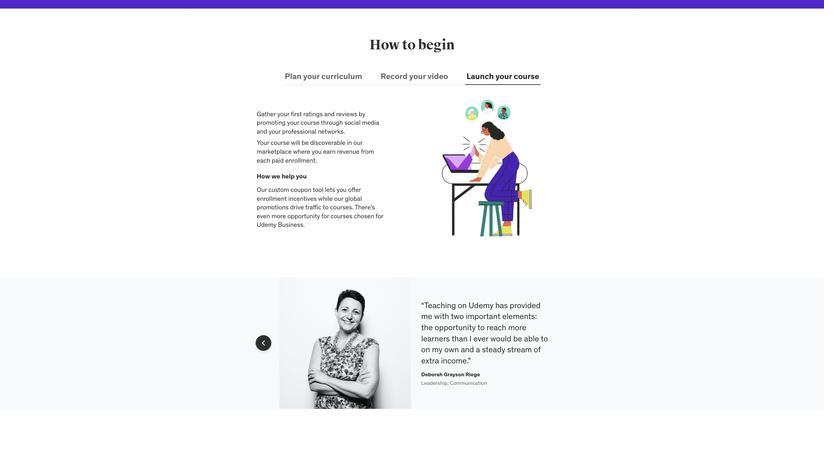 Task type: describe. For each thing, give the bounding box(es) containing it.
by
[[359, 110, 366, 118]]

discoverable
[[311, 139, 346, 147]]

help
[[282, 172, 295, 180]]

traffic
[[306, 203, 322, 211]]

your for gather
[[278, 110, 290, 118]]

deborah
[[422, 371, 443, 378]]

chosen
[[354, 212, 375, 220]]

carousel element
[[256, 277, 561, 409]]

riege
[[466, 371, 481, 378]]

previous image
[[258, 338, 269, 349]]

2 for from the left
[[376, 212, 384, 220]]

to left begin
[[402, 37, 416, 53]]

be inside "teaching on udemy has provided me with two important elements: the opportunity to reach more learners than i ever would be able to on my own and a steady stream of extra income."
[[514, 333, 523, 344]]

we
[[272, 172, 280, 180]]

there's
[[355, 203, 375, 211]]

launch your course
[[467, 71, 540, 81]]

marketplace
[[257, 148, 292, 155]]

global
[[345, 194, 362, 202]]

how to begin
[[370, 37, 455, 53]]

promoting
[[257, 119, 286, 127]]

learners
[[422, 333, 450, 344]]

social
[[345, 119, 361, 127]]

reach
[[487, 322, 507, 333]]

earn
[[323, 148, 336, 155]]

lets
[[325, 186, 336, 194]]

"teaching on udemy has provided me with two important elements: the opportunity to reach more learners than i ever would be able to on my own and a steady stream of extra income."
[[422, 300, 549, 366]]

record
[[381, 71, 408, 81]]

two
[[451, 311, 464, 322]]

you inside our custom coupon tool lets you offer enrollment incentives while our global promotions drive traffic to courses. there's even more opportunity for courses chosen for udemy business.
[[337, 186, 347, 194]]

has
[[496, 300, 508, 310]]

coupon
[[291, 186, 312, 194]]

launch
[[467, 71, 494, 81]]

plan your curriculum
[[285, 71, 363, 81]]

the
[[422, 322, 433, 333]]

our
[[257, 186, 267, 194]]

own
[[445, 344, 459, 355]]

0 horizontal spatial on
[[422, 344, 431, 355]]

our custom coupon tool lets you offer enrollment incentives while our global promotions drive traffic to courses. there's even more opportunity for courses chosen for udemy business.
[[257, 186, 384, 229]]

i
[[470, 333, 472, 344]]

record your video
[[381, 71, 449, 81]]

enrollment.
[[286, 156, 317, 164]]

plan
[[285, 71, 302, 81]]

extra
[[422, 356, 439, 366]]

from
[[361, 148, 374, 155]]

income."
[[441, 356, 471, 366]]

each
[[257, 156, 270, 164]]

revenue
[[337, 148, 360, 155]]

gather your first ratings and reviews by promoting your course through social media and your professional networks.
[[257, 110, 380, 135]]

while
[[319, 194, 333, 202]]

drive
[[290, 203, 304, 211]]

enrollment
[[257, 194, 287, 202]]

in
[[347, 139, 352, 147]]

1 for from the left
[[322, 212, 329, 220]]

networks.
[[318, 127, 345, 135]]

deborah grayson riege leadership, communication
[[422, 371, 488, 386]]

1 horizontal spatial and
[[325, 110, 335, 118]]

leadership,
[[422, 380, 449, 386]]

more inside "teaching on udemy has provided me with two important elements: the opportunity to reach more learners than i ever would be able to on my own and a steady stream of extra income."
[[509, 322, 527, 333]]

to up ever
[[478, 322, 485, 333]]

tool
[[313, 186, 324, 194]]

our inside our custom coupon tool lets you offer enrollment incentives while our global promotions drive traffic to courses. there's even more opportunity for courses chosen for udemy business.
[[335, 194, 344, 202]]

elements:
[[503, 311, 537, 322]]



Task type: locate. For each thing, give the bounding box(es) containing it.
1 vertical spatial udemy
[[469, 300, 494, 310]]

me
[[422, 311, 433, 322]]

opportunity
[[288, 212, 320, 220], [435, 322, 476, 333]]

your left video at the right of the page
[[410, 71, 426, 81]]

a
[[476, 344, 481, 355]]

0 vertical spatial you
[[312, 148, 322, 155]]

course
[[514, 71, 540, 81], [301, 119, 320, 127], [271, 139, 290, 147]]

on up two
[[458, 300, 467, 310]]

on left my
[[422, 344, 431, 355]]

provided
[[510, 300, 541, 310]]

0 vertical spatial and
[[325, 110, 335, 118]]

communication
[[450, 380, 488, 386]]

even
[[257, 212, 270, 220]]

0 vertical spatial be
[[302, 139, 309, 147]]

your for launch
[[496, 71, 512, 81]]

how for how to begin
[[370, 37, 400, 53]]

you right lets
[[337, 186, 347, 194]]

0 vertical spatial how
[[370, 37, 400, 53]]

begin
[[419, 37, 455, 53]]

you inside the your course will be discoverable in our marketplace where you earn revenue from each paid enrollment.
[[312, 148, 322, 155]]

more down promotions
[[272, 212, 286, 220]]

our up courses.
[[335, 194, 344, 202]]

0 horizontal spatial you
[[296, 172, 307, 180]]

on
[[458, 300, 467, 310], [422, 344, 431, 355]]

of
[[534, 344, 541, 355]]

1 vertical spatial you
[[296, 172, 307, 180]]

1 vertical spatial and
[[257, 127, 267, 135]]

your for plan
[[304, 71, 320, 81]]

udemy inside "teaching on udemy has provided me with two important elements: the opportunity to reach more learners than i ever would be able to on my own and a steady stream of extra income."
[[469, 300, 494, 310]]

0 horizontal spatial more
[[272, 212, 286, 220]]

udemy down even
[[257, 221, 277, 229]]

to down while
[[323, 203, 329, 211]]

our right in
[[354, 139, 363, 147]]

how for how we help you
[[257, 172, 270, 180]]

you left "earn"
[[312, 148, 322, 155]]

and up through
[[325, 110, 335, 118]]

your inside "button"
[[304, 71, 320, 81]]

tab list
[[284, 69, 541, 85]]

2 horizontal spatial and
[[461, 344, 474, 355]]

grayson
[[444, 371, 465, 378]]

how up record
[[370, 37, 400, 53]]

be up the stream
[[514, 333, 523, 344]]

1 horizontal spatial you
[[312, 148, 322, 155]]

0 vertical spatial more
[[272, 212, 286, 220]]

1 horizontal spatial for
[[376, 212, 384, 220]]

opportunity inside "teaching on udemy has provided me with two important elements: the opportunity to reach more learners than i ever would be able to on my own and a steady stream of extra income."
[[435, 322, 476, 333]]

reviews
[[337, 110, 358, 118]]

courses.
[[330, 203, 354, 211]]

opportunity down "drive"
[[288, 212, 320, 220]]

first
[[291, 110, 302, 118]]

and left "a"
[[461, 344, 474, 355]]

launch your course button
[[466, 69, 541, 84]]

you
[[312, 148, 322, 155], [296, 172, 307, 180], [337, 186, 347, 194]]

more down elements:
[[509, 322, 527, 333]]

1 vertical spatial be
[[514, 333, 523, 344]]

0 horizontal spatial course
[[271, 139, 290, 147]]

record your video button
[[380, 69, 450, 84]]

courses
[[331, 212, 353, 220]]

than
[[452, 333, 468, 344]]

important
[[466, 311, 501, 322]]

our
[[354, 139, 363, 147], [335, 194, 344, 202]]

2 vertical spatial and
[[461, 344, 474, 355]]

for
[[322, 212, 329, 220], [376, 212, 384, 220]]

0 horizontal spatial how
[[257, 172, 270, 180]]

your for record
[[410, 71, 426, 81]]

0 horizontal spatial our
[[335, 194, 344, 202]]

our inside the your course will be discoverable in our marketplace where you earn revenue from each paid enrollment.
[[354, 139, 363, 147]]

2 vertical spatial you
[[337, 186, 347, 194]]

1 vertical spatial on
[[422, 344, 431, 355]]

and inside "teaching on udemy has provided me with two important elements: the opportunity to reach more learners than i ever would be able to on my own and a steady stream of extra income."
[[461, 344, 474, 355]]

1 vertical spatial our
[[335, 194, 344, 202]]

my
[[432, 344, 443, 355]]

0 horizontal spatial and
[[257, 127, 267, 135]]

1 vertical spatial more
[[509, 322, 527, 333]]

0 horizontal spatial for
[[322, 212, 329, 220]]

professional
[[282, 127, 317, 135]]

udemy inside our custom coupon tool lets you offer enrollment incentives while our global promotions drive traffic to courses. there's even more opportunity for courses chosen for udemy business.
[[257, 221, 277, 229]]

0 vertical spatial udemy
[[257, 221, 277, 229]]

through
[[321, 119, 343, 127]]

steady
[[482, 344, 506, 355]]

0 horizontal spatial be
[[302, 139, 309, 147]]

2 horizontal spatial course
[[514, 71, 540, 81]]

ever
[[474, 333, 489, 344]]

tab list containing plan your curriculum
[[284, 69, 541, 85]]

more inside our custom coupon tool lets you offer enrollment incentives while our global promotions drive traffic to courses. there's even more opportunity for courses chosen for udemy business.
[[272, 212, 286, 220]]

0 vertical spatial on
[[458, 300, 467, 310]]

to inside our custom coupon tool lets you offer enrollment incentives while our global promotions drive traffic to courses. there's even more opportunity for courses chosen for udemy business.
[[323, 203, 329, 211]]

0 horizontal spatial opportunity
[[288, 212, 320, 220]]

plan your curriculum button
[[284, 69, 364, 84]]

1 vertical spatial how
[[257, 172, 270, 180]]

course inside launch your course button
[[514, 71, 540, 81]]

and up your
[[257, 127, 267, 135]]

1 horizontal spatial more
[[509, 322, 527, 333]]

1 horizontal spatial on
[[458, 300, 467, 310]]

opportunity down two
[[435, 322, 476, 333]]

will
[[291, 139, 300, 147]]

to
[[402, 37, 416, 53], [323, 203, 329, 211], [478, 322, 485, 333], [541, 333, 549, 344]]

1 horizontal spatial opportunity
[[435, 322, 476, 333]]

with
[[435, 311, 450, 322]]

media
[[362, 119, 380, 127]]

gather
[[257, 110, 276, 118]]

1 horizontal spatial our
[[354, 139, 363, 147]]

2 vertical spatial course
[[271, 139, 290, 147]]

stream
[[508, 344, 532, 355]]

your right the launch
[[496, 71, 512, 81]]

how
[[370, 37, 400, 53], [257, 172, 270, 180]]

0 vertical spatial our
[[354, 139, 363, 147]]

where
[[293, 148, 310, 155]]

your
[[304, 71, 320, 81], [410, 71, 426, 81], [496, 71, 512, 81], [278, 110, 290, 118], [287, 119, 299, 127], [269, 127, 281, 135]]

business.
[[278, 221, 305, 229]]

2 horizontal spatial you
[[337, 186, 347, 194]]

1 horizontal spatial how
[[370, 37, 400, 53]]

udemy up important
[[469, 300, 494, 310]]

your left first
[[278, 110, 290, 118]]

0 horizontal spatial udemy
[[257, 221, 277, 229]]

your course will be discoverable in our marketplace where you earn revenue from each paid enrollment.
[[257, 139, 374, 164]]

your
[[257, 139, 269, 147]]

0 vertical spatial opportunity
[[288, 212, 320, 220]]

course inside "gather your first ratings and reviews by promoting your course through social media and your professional networks."
[[301, 119, 320, 127]]

be inside the your course will be discoverable in our marketplace where you earn revenue from each paid enrollment.
[[302, 139, 309, 147]]

be up where
[[302, 139, 309, 147]]

ratings
[[304, 110, 323, 118]]

curriculum
[[322, 71, 363, 81]]

custom
[[269, 186, 289, 194]]

incentives
[[289, 194, 317, 202]]

and
[[325, 110, 335, 118], [257, 127, 267, 135], [461, 344, 474, 355]]

video
[[428, 71, 449, 81]]

for down traffic
[[322, 212, 329, 220]]

opportunity inside our custom coupon tool lets you offer enrollment incentives while our global promotions drive traffic to courses. there's even more opportunity for courses chosen for udemy business.
[[288, 212, 320, 220]]

your right plan
[[304, 71, 320, 81]]

course inside the your course will be discoverable in our marketplace where you earn revenue from each paid enrollment.
[[271, 139, 290, 147]]

paid
[[272, 156, 284, 164]]

to right the 'able'
[[541, 333, 549, 344]]

offer
[[348, 186, 361, 194]]

promotions
[[257, 203, 289, 211]]

how we help you
[[257, 172, 307, 180]]

1 vertical spatial course
[[301, 119, 320, 127]]

udemy
[[257, 221, 277, 229], [469, 300, 494, 310]]

1 horizontal spatial udemy
[[469, 300, 494, 310]]

for right chosen
[[376, 212, 384, 220]]

your down first
[[287, 119, 299, 127]]

0 vertical spatial course
[[514, 71, 540, 81]]

1 horizontal spatial course
[[301, 119, 320, 127]]

1 horizontal spatial be
[[514, 333, 523, 344]]

you right help
[[296, 172, 307, 180]]

your down promoting
[[269, 127, 281, 135]]

be
[[302, 139, 309, 147], [514, 333, 523, 344]]

would
[[491, 333, 512, 344]]

how left we
[[257, 172, 270, 180]]

"teaching
[[422, 300, 456, 310]]

able
[[525, 333, 540, 344]]

1 vertical spatial opportunity
[[435, 322, 476, 333]]



Task type: vqa. For each thing, say whether or not it's contained in the screenshot.
leftmost "How"
yes



